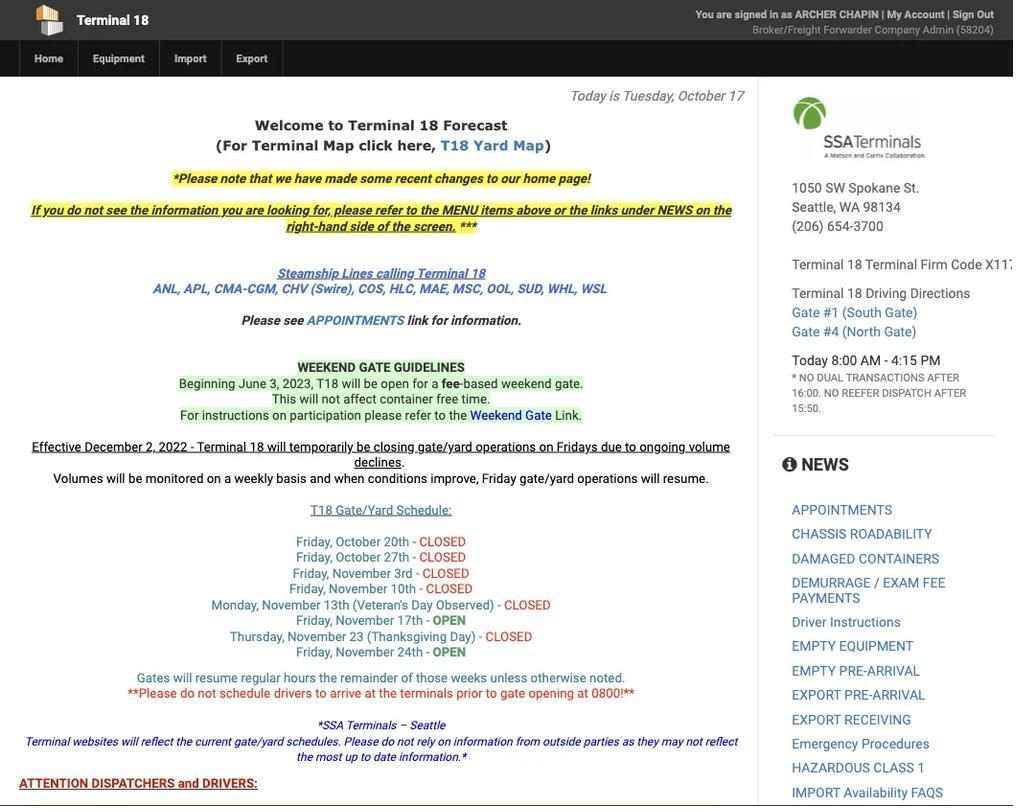 Task type: describe. For each thing, give the bounding box(es) containing it.
to left the arrive
[[315, 686, 327, 701]]

terminal inside the steamship lines calling terminal 18 anl, apl, cma-cgm, chv (swire), cos, hlc, mae, msc, ool, sud, whl, wsl
[[417, 265, 467, 281]]

18 inside the steamship lines calling terminal 18 anl, apl, cma-cgm, chv (swire), cos, hlc, mae, msc, ool, sud, whl, wsl
[[470, 265, 485, 281]]

not down –
[[397, 735, 414, 748]]

items
[[480, 203, 513, 218]]

pm
[[921, 352, 941, 368]]

will inside effective december 2, 2022 - terminal 18 will temporarily be closing gate/yard operations on fridays due to ongoing volume declines
[[267, 439, 286, 454]]

terminal 18 image
[[792, 96, 925, 159]]

- inside weekend gate guidelines beginning june 3, 2023, t18 will be open for a fee -based weekend gate. this will not affect container free time.
[[460, 376, 463, 391]]

- right 3rd
[[416, 565, 419, 581]]

my account link
[[887, 8, 945, 21]]

)
[[544, 137, 551, 153]]

on inside *ssa terminals – seattle terminal websites will reflect the current gate/yard schedules. please do not rely on information from outside parties as they may not reflect the most up to date information.*
[[437, 735, 450, 748]]

forecast
[[443, 116, 507, 133]]

0 vertical spatial gate)
[[885, 304, 918, 320]]

some
[[360, 171, 391, 186]]

2,
[[146, 439, 155, 454]]

terminal 18
[[77, 12, 149, 28]]

18 inside effective december 2, 2022 - terminal 18 will temporarily be closing gate/yard operations on fridays due to ongoing volume declines
[[250, 439, 264, 454]]

october left the 27th
[[336, 550, 381, 565]]

right-
[[286, 219, 318, 234]]

hlc,
[[389, 281, 416, 297]]

see inside if you do not see the information you are looking for, please refer to the menu items above or the links under news on the right-hand side of the screen.
[[106, 203, 126, 218]]

- inside today                                                                                                                                                                                                                                                                                                                                                                                                                                                                                                                                                                                                                                                                                                           8:00 am - 4:15 pm * no dual transactions after 16:00.  no reefer dispatch after 15:50.
[[884, 352, 888, 368]]

1 horizontal spatial see
[[283, 313, 303, 328]]

most
[[315, 750, 342, 764]]

reefer
[[842, 387, 879, 399]]

appointments inside appointments chassis roadability damaged containers demurrage / exam fee payments driver instructions empty equipment empty pre-arrival export pre-arrival export receiving emergency procedures hazardous class 1 import availability faqs
[[792, 502, 892, 518]]

ongoing
[[639, 439, 686, 454]]

driving
[[866, 285, 907, 301]]

fee
[[442, 376, 460, 391]]

friday
[[482, 471, 516, 486]]

home link
[[19, 40, 78, 77]]

and inside . volumes will be monitored on a weekly basis and when conditions improve, friday gate/yard operations will resume.
[[310, 471, 331, 486]]

this
[[272, 392, 296, 407]]

gate #1 (south gate) link
[[792, 304, 918, 320]]

demurrage / exam fee payments link
[[792, 575, 945, 606]]

code
[[951, 256, 982, 272]]

0 vertical spatial for
[[431, 313, 447, 328]]

gate
[[500, 686, 525, 701]]

. volumes will be monitored on a weekly basis and when conditions improve, friday gate/yard operations will resume.
[[53, 455, 709, 486]]

will down ongoing at the bottom right of the page
[[641, 471, 660, 486]]

admin
[[923, 23, 954, 36]]

export receiving link
[[792, 712, 911, 727]]

24th
[[397, 645, 423, 660]]

cos,
[[357, 281, 386, 297]]

news
[[657, 203, 692, 218]]

0 horizontal spatial appointments link
[[307, 313, 404, 328]]

are inside you are signed in as archer chapin | my account | sign out broker/freight forwarder company admin (58204)
[[717, 8, 732, 21]]

november up 13th
[[329, 581, 387, 597]]

export pre-arrival link
[[792, 687, 925, 703]]

1 vertical spatial pre-
[[844, 687, 872, 703]]

appointments chassis roadability damaged containers demurrage / exam fee payments driver instructions empty equipment empty pre-arrival export pre-arrival export receiving emergency procedures hazardous class 1 import availability faqs
[[792, 502, 945, 800]]

- right observed)
[[497, 597, 501, 612]]

archer
[[795, 8, 837, 21]]

terminal up the driving
[[865, 256, 917, 272]]

friday, october 20th - closed friday, october 27th - closed friday, november 3rd - closed friday, november 10th - closed monday, november 13th (veteran's day observed) - closed friday, november 17th - open thursday, november 23 (thanksgiving day) - closed friday, november 24th - open
[[211, 534, 551, 660]]

0 vertical spatial pre-
[[839, 663, 867, 679]]

information inside *ssa terminals – seattle terminal websites will reflect the current gate/yard schedules. please do not rely on information from outside parties as they may not reflect the most up to date information.*
[[453, 735, 512, 748]]

payments
[[792, 590, 860, 606]]

- right the 'day)' at bottom left
[[479, 629, 482, 644]]

sw
[[825, 180, 845, 196]]

1 empty from the top
[[792, 638, 836, 654]]

export link
[[221, 40, 282, 77]]

volume
[[689, 439, 730, 454]]

improve,
[[431, 471, 479, 486]]

do inside if you do not see the information you are looking for, please refer to the menu items above or the links under news on the right-hand side of the screen.
[[66, 203, 81, 218]]

1 reflect from the left
[[141, 735, 173, 748]]

may
[[661, 735, 683, 748]]

import
[[792, 785, 840, 800]]

weekend
[[470, 407, 522, 423]]

654-
[[827, 218, 853, 234]]

terminal 18 link
[[19, 0, 409, 40]]

1 vertical spatial after
[[934, 387, 966, 399]]

monday,
[[211, 597, 259, 612]]

to inside if you do not see the information you are looking for, please refer to the menu items above or the links under news on the right-hand side of the screen.
[[405, 203, 417, 218]]

1 horizontal spatial appointments link
[[792, 502, 892, 518]]

will down december
[[106, 471, 125, 486]]

thursday,
[[230, 629, 284, 644]]

in
[[770, 8, 778, 21]]

driver
[[792, 614, 827, 630]]

terminal down (206)
[[792, 256, 844, 272]]

drivers:
[[202, 776, 258, 791]]

gate/yard inside . volumes will be monitored on a weekly basis and when conditions improve, friday gate/yard operations will resume.
[[519, 471, 574, 486]]

1 vertical spatial gate)
[[884, 323, 917, 339]]

*ssa terminals – seattle terminal websites will reflect the current gate/yard schedules. please do not rely on information from outside parties as they may not reflect the most up to date information.*
[[25, 719, 737, 764]]

terminal inside *ssa terminals – seattle terminal websites will reflect the current gate/yard schedules. please do not rely on information from outside parties as they may not reflect the most up to date information.*
[[25, 735, 69, 748]]

not inside if you do not see the information you are looking for, please refer to the menu items above or the links under news on the right-hand side of the screen.
[[84, 203, 103, 218]]

made
[[324, 171, 356, 186]]

1050
[[792, 180, 822, 196]]

15:50.
[[792, 402, 821, 415]]

november up "23" at the bottom left of page
[[336, 613, 394, 628]]

mae,
[[419, 281, 449, 297]]

1 vertical spatial gate
[[792, 323, 820, 339]]

a inside weekend gate guidelines beginning june 3, 2023, t18 will be open for a fee -based weekend gate. this will not affect container free time.
[[431, 376, 438, 391]]

0800!**
[[592, 686, 635, 701]]

today is tuesday, october 17
[[569, 88, 743, 104]]

- up day
[[419, 581, 423, 597]]

to left gate
[[486, 686, 497, 701]]

t18 yard map link
[[441, 137, 544, 153]]

schedule
[[219, 686, 271, 701]]

terminal 18 terminal firm code x117
[[792, 256, 1013, 272]]

out
[[977, 8, 994, 21]]

0 vertical spatial gate
[[792, 304, 820, 320]]

*
[[792, 371, 797, 384]]

signed
[[735, 8, 767, 21]]

to inside effective december 2, 2022 - terminal 18 will temporarily be closing gate/yard operations on fridays due to ongoing volume declines
[[625, 439, 636, 454]]

containers
[[859, 551, 939, 567]]

1 | from the left
[[882, 8, 884, 21]]

steamship
[[277, 265, 338, 281]]

2 map from the left
[[513, 137, 544, 153]]

basis
[[276, 471, 307, 486]]

***
[[456, 219, 476, 234]]

free
[[436, 392, 458, 407]]

3700
[[853, 218, 884, 234]]

3,
[[270, 376, 279, 391]]

import link
[[159, 40, 221, 77]]

not down resume
[[198, 686, 216, 701]]

(for
[[215, 137, 247, 153]]

18 down 3700
[[847, 256, 862, 272]]

98134
[[863, 199, 901, 215]]

1 map from the left
[[323, 137, 354, 153]]

to down free
[[434, 407, 446, 423]]

company
[[875, 23, 920, 36]]

not inside weekend gate guidelines beginning june 3, 2023, t18 will be open for a fee -based weekend gate. this will not affect container free time.
[[322, 392, 340, 407]]

*ssa
[[317, 719, 343, 732]]

2 vertical spatial gate
[[525, 407, 552, 423]]

18 up equipment
[[133, 12, 149, 28]]

fee
[[923, 575, 945, 591]]

on down the this at the left
[[272, 407, 287, 423]]

instructions
[[830, 614, 901, 630]]

empty equipment link
[[792, 638, 914, 654]]

chassis roadability link
[[792, 526, 932, 542]]

november up (veteran's
[[332, 565, 391, 581]]

date
[[373, 750, 396, 764]]

.
[[401, 455, 405, 470]]



Task type: vqa. For each thing, say whether or not it's contained in the screenshot.
Generated:
no



Task type: locate. For each thing, give the bounding box(es) containing it.
2 horizontal spatial gate/yard
[[519, 471, 574, 486]]

be inside effective december 2, 2022 - terminal 18 will temporarily be closing gate/yard operations on fridays due to ongoing volume declines
[[356, 439, 370, 454]]

1 vertical spatial appointments
[[792, 502, 892, 518]]

information inside if you do not see the information you are looking for, please refer to the menu items above or the links under news on the right-hand side of the screen.
[[151, 203, 218, 218]]

0 vertical spatial after
[[927, 371, 959, 384]]

dual
[[817, 371, 844, 384]]

emergency procedures link
[[792, 736, 930, 752]]

0 vertical spatial please
[[334, 203, 372, 218]]

october
[[677, 88, 725, 104], [336, 534, 381, 549], [336, 550, 381, 565]]

gate/yard inside *ssa terminals – seattle terminal websites will reflect the current gate/yard schedules. please do not rely on information from outside parties as they may not reflect the most up to date information.*
[[234, 735, 283, 748]]

november down 13th
[[288, 629, 346, 644]]

0 horizontal spatial of
[[377, 219, 388, 234]]

when
[[334, 471, 365, 486]]

today inside today                                                                                                                                                                                                                                                                                                                                                                                                                                                                                                                                                                                                                                                                                                           8:00 am - 4:15 pm * no dual transactions after 16:00.  no reefer dispatch after 15:50.
[[792, 352, 828, 368]]

terminal inside effective december 2, 2022 - terminal 18 will temporarily be closing gate/yard operations on fridays due to ongoing volume declines
[[197, 439, 246, 454]]

2 you from the left
[[221, 203, 242, 218]]

gate/yard
[[336, 502, 393, 518]]

2 at from the left
[[577, 686, 588, 701]]

0 vertical spatial appointments
[[307, 313, 404, 328]]

please inside *ssa terminals – seattle terminal websites will reflect the current gate/yard schedules. please do not rely on information from outside parties as they may not reflect the most up to date information.*
[[344, 735, 378, 748]]

news
[[797, 454, 849, 474]]

- inside effective december 2, 2022 - terminal 18 will temporarily be closing gate/yard operations on fridays due to ongoing volume declines
[[190, 439, 194, 454]]

for right link
[[431, 313, 447, 328]]

0 horizontal spatial you
[[42, 203, 63, 218]]

gate/yard up improve,
[[418, 439, 472, 454]]

or
[[554, 203, 565, 218]]

weekend gate link
[[470, 407, 552, 423]]

2 horizontal spatial do
[[381, 735, 394, 748]]

export up emergency
[[792, 712, 841, 727]]

please up side
[[334, 203, 372, 218]]

please down 'affect' on the left of page
[[364, 407, 402, 423]]

0 horizontal spatial no
[[799, 371, 814, 384]]

as left they
[[622, 735, 634, 748]]

1 horizontal spatial map
[[513, 137, 544, 153]]

sud,
[[517, 281, 544, 297]]

- right the 27th
[[413, 550, 416, 565]]

- right 2022
[[190, 439, 194, 454]]

class
[[873, 760, 914, 776]]

links
[[590, 203, 617, 218]]

18 inside welcome to terminal 18 forecast (for terminal map click here, t18 yard map )
[[419, 116, 438, 133]]

1 horizontal spatial for
[[431, 313, 447, 328]]

damaged
[[792, 551, 855, 567]]

2 vertical spatial do
[[381, 735, 394, 748]]

0 vertical spatial open
[[433, 613, 466, 628]]

2 | from the left
[[947, 8, 950, 21]]

to inside *ssa terminals – seattle terminal websites will reflect the current gate/yard schedules. please do not rely on information from outside parties as they may not reflect the most up to date information.*
[[360, 750, 370, 764]]

1 horizontal spatial operations
[[577, 471, 638, 486]]

0 horizontal spatial operations
[[476, 439, 536, 454]]

| left sign
[[947, 8, 950, 21]]

be inside weekend gate guidelines beginning june 3, 2023, t18 will be open for a fee -based weekend gate. this will not affect container free time.
[[364, 376, 378, 391]]

for inside weekend gate guidelines beginning june 3, 2023, t18 will be open for a fee -based weekend gate. this will not affect container free time.
[[412, 376, 428, 391]]

please inside if you do not see the information you are looking for, please refer to the menu items above or the links under news on the right-hand side of the screen.
[[334, 203, 372, 218]]

1 vertical spatial today
[[792, 352, 828, 368]]

0 horizontal spatial and
[[178, 776, 199, 791]]

t18 down forecast
[[441, 137, 469, 153]]

dispatch
[[882, 387, 932, 399]]

declines
[[354, 455, 401, 470]]

**please
[[128, 686, 177, 701]]

will right gates
[[173, 670, 192, 685]]

will inside *ssa terminals – seattle terminal websites will reflect the current gate/yard schedules. please do not rely on information from outside parties as they may not reflect the most up to date information.*
[[121, 735, 138, 748]]

weekend
[[501, 376, 552, 391]]

do right if
[[66, 203, 81, 218]]

18 up the gate #1 (south gate) link
[[847, 285, 862, 301]]

info circle image
[[782, 455, 797, 473]]

1 vertical spatial t18
[[317, 376, 338, 391]]

1 horizontal spatial |
[[947, 8, 950, 21]]

effective december 2, 2022 - terminal 18 will temporarily be closing gate/yard operations on fridays due to ongoing volume declines
[[32, 439, 730, 470]]

4:15
[[891, 352, 917, 368]]

1 vertical spatial please
[[344, 735, 378, 748]]

to inside welcome to terminal 18 forecast (for terminal map click here, t18 yard map )
[[328, 116, 344, 133]]

november left 13th
[[262, 597, 321, 612]]

appointments up chassis roadability link
[[792, 502, 892, 518]]

0 vertical spatial please
[[241, 313, 280, 328]]

note
[[220, 171, 246, 186]]

terminal up click
[[348, 116, 415, 133]]

3rd
[[394, 565, 413, 581]]

1 horizontal spatial do
[[180, 686, 195, 701]]

terminal up equipment link
[[77, 12, 130, 28]]

to right due
[[625, 439, 636, 454]]

on right news on the right top of the page
[[695, 203, 710, 218]]

1 vertical spatial gate/yard
[[519, 471, 574, 486]]

0 horizontal spatial as
[[622, 735, 634, 748]]

the
[[129, 203, 148, 218], [420, 203, 438, 218], [569, 203, 587, 218], [713, 203, 731, 218], [392, 219, 410, 234], [449, 407, 467, 423], [319, 670, 337, 685], [379, 686, 397, 701], [176, 735, 192, 748], [296, 750, 312, 764]]

refer down "container"
[[405, 407, 431, 423]]

27th
[[384, 550, 409, 565]]

- down day
[[426, 613, 430, 628]]

empty down "driver"
[[792, 638, 836, 654]]

0 horizontal spatial at
[[365, 686, 376, 701]]

changes
[[434, 171, 483, 186]]

1 vertical spatial as
[[622, 735, 634, 748]]

1 at from the left
[[365, 686, 376, 701]]

on inside effective december 2, 2022 - terminal 18 will temporarily be closing gate/yard operations on fridays due to ongoing volume declines
[[539, 439, 553, 454]]

operations down weekend gate link
[[476, 439, 536, 454]]

terminal down instructions
[[197, 439, 246, 454]]

0 vertical spatial and
[[310, 471, 331, 486]]

t18 inside welcome to terminal 18 forecast (for terminal map click here, t18 yard map )
[[441, 137, 469, 153]]

export
[[236, 52, 268, 65]]

to right 'welcome'
[[328, 116, 344, 133]]

day
[[411, 597, 433, 612]]

steamship lines calling terminal 18 anl, apl, cma-cgm, chv (swire), cos, hlc, mae, msc, ool, sud, whl, wsl
[[153, 265, 606, 297]]

1 vertical spatial empty
[[792, 663, 836, 679]]

will up 'affect' on the left of page
[[342, 376, 361, 391]]

0 vertical spatial empty
[[792, 638, 836, 654]]

0 vertical spatial of
[[377, 219, 388, 234]]

of inside if you do not see the information you are looking for, please refer to the menu items above or the links under news on the right-hand side of the screen.
[[377, 219, 388, 234]]

17th
[[397, 613, 423, 628]]

november down "23" at the bottom left of page
[[336, 645, 394, 660]]

please down cgm,
[[241, 313, 280, 328]]

you right if
[[42, 203, 63, 218]]

1 vertical spatial export
[[792, 712, 841, 727]]

information left from
[[453, 735, 512, 748]]

arrival down the equipment
[[867, 663, 920, 679]]

t18 inside weekend gate guidelines beginning june 3, 2023, t18 will be open for a fee -based weekend gate. this will not affect container free time.
[[317, 376, 338, 391]]

1 horizontal spatial you
[[221, 203, 242, 218]]

transactions
[[846, 371, 925, 384]]

0 horizontal spatial see
[[106, 203, 126, 218]]

2 open from the top
[[433, 645, 466, 660]]

to
[[328, 116, 344, 133], [486, 171, 497, 186], [405, 203, 417, 218], [434, 407, 446, 423], [625, 439, 636, 454], [315, 686, 327, 701], [486, 686, 497, 701], [360, 750, 370, 764]]

at down the otherwise
[[577, 686, 588, 701]]

damaged containers link
[[792, 551, 939, 567]]

be inside . volumes will be monitored on a weekly basis and when conditions improve, friday gate/yard operations will resume.
[[128, 471, 142, 486]]

hand
[[318, 219, 346, 234]]

1 horizontal spatial as
[[781, 8, 792, 21]]

yard
[[474, 137, 508, 153]]

1 horizontal spatial please
[[344, 735, 378, 748]]

pre- down empty pre-arrival link
[[844, 687, 872, 703]]

**please do not schedule drivers to arrive at the terminals prior to gate opening at 0800!**
[[128, 686, 635, 701]]

reflect up attention dispatchers and drivers:
[[141, 735, 173, 748]]

2 vertical spatial be
[[128, 471, 142, 486]]

- right 'am'
[[884, 352, 888, 368]]

a inside . volumes will be monitored on a weekly basis and when conditions improve, friday gate/yard operations will resume.
[[224, 471, 231, 486]]

1 vertical spatial a
[[224, 471, 231, 486]]

refer inside if you do not see the information you are looking for, please refer to the menu items above or the links under news on the right-hand side of the screen.
[[375, 203, 402, 218]]

to right up at the left
[[360, 750, 370, 764]]

2023,
[[282, 376, 314, 391]]

/
[[874, 575, 880, 591]]

container
[[380, 392, 433, 407]]

fridays
[[557, 439, 598, 454]]

today                                                                                                                                                                                                                                                                                                                                                                                                                                                                                                                                                                                                                                                                                                           8:00 am - 4:15 pm * no dual transactions after 16:00.  no reefer dispatch after 15:50.
[[792, 352, 966, 415]]

temporarily
[[289, 439, 353, 454]]

october down gate/yard
[[336, 534, 381, 549]]

1 vertical spatial see
[[283, 313, 303, 328]]

will down 2023,
[[300, 392, 318, 407]]

reflect right may
[[705, 735, 737, 748]]

do inside *ssa terminals – seattle terminal websites will reflect the current gate/yard schedules. please do not rely on information from outside parties as they may not reflect the most up to date information.*
[[381, 735, 394, 748]]

2 empty from the top
[[792, 663, 836, 679]]

procedures
[[862, 736, 930, 752]]

1 horizontal spatial gate/yard
[[418, 439, 472, 454]]

monitored
[[145, 471, 204, 486]]

gate/yard inside effective december 2, 2022 - terminal 18 will temporarily be closing gate/yard operations on fridays due to ongoing volume declines
[[418, 439, 472, 454]]

as inside *ssa terminals – seattle terminal websites will reflect the current gate/yard schedules. please do not rely on information from outside parties as they may not reflect the most up to date information.*
[[622, 735, 634, 748]]

closed
[[419, 534, 466, 549], [419, 550, 466, 565], [423, 565, 469, 581], [426, 581, 473, 597], [504, 597, 551, 612], [486, 629, 532, 644]]

1 open from the top
[[433, 613, 466, 628]]

appointments down the cos,
[[307, 313, 404, 328]]

1 horizontal spatial of
[[401, 670, 413, 685]]

0 vertical spatial do
[[66, 203, 81, 218]]

1 horizontal spatial refer
[[405, 407, 431, 423]]

0 horizontal spatial for
[[412, 376, 428, 391]]

0 vertical spatial a
[[431, 376, 438, 391]]

on right the monitored
[[207, 471, 221, 486]]

equipment
[[93, 52, 145, 65]]

| left "my"
[[882, 8, 884, 21]]

1 horizontal spatial no
[[824, 387, 839, 399]]

gate #4 (north gate) link
[[792, 323, 917, 339]]

receiving
[[844, 712, 911, 727]]

1 horizontal spatial a
[[431, 376, 438, 391]]

information down *please
[[151, 203, 218, 218]]

of left the those
[[401, 670, 413, 685]]

noted.
[[589, 670, 625, 685]]

(south
[[842, 304, 882, 320]]

hazardous
[[792, 760, 870, 776]]

map up home
[[513, 137, 544, 153]]

welcome
[[255, 116, 324, 133]]

see right if
[[106, 203, 126, 218]]

are inside if you do not see the information you are looking for, please refer to the menu items above or the links under news on the right-hand side of the screen.
[[245, 203, 263, 218]]

2 reflect from the left
[[705, 735, 737, 748]]

0 horizontal spatial map
[[323, 137, 354, 153]]

will right websites
[[121, 735, 138, 748]]

are right you
[[717, 8, 732, 21]]

faqs
[[911, 785, 943, 800]]

terminal up attention
[[25, 735, 69, 748]]

export up export receiving link
[[792, 687, 841, 703]]

0 horizontal spatial do
[[66, 203, 81, 218]]

empty down empty equipment link
[[792, 663, 836, 679]]

x117
[[985, 256, 1013, 272]]

operations down due
[[577, 471, 638, 486]]

pre-
[[839, 663, 867, 679], [844, 687, 872, 703]]

do up date
[[381, 735, 394, 748]]

for,
[[312, 203, 331, 218]]

0 vertical spatial t18
[[441, 137, 469, 153]]

#1
[[823, 304, 839, 320]]

open down the 'day)' at bottom left
[[433, 645, 466, 660]]

0 horizontal spatial today
[[569, 88, 606, 104]]

gate/yard down fridays
[[519, 471, 574, 486]]

1 export from the top
[[792, 687, 841, 703]]

please
[[241, 313, 280, 328], [344, 735, 378, 748]]

1 horizontal spatial today
[[792, 352, 828, 368]]

0 vertical spatial gate/yard
[[418, 439, 472, 454]]

map up made
[[323, 137, 354, 153]]

today up *
[[792, 352, 828, 368]]

after
[[927, 371, 959, 384], [934, 387, 966, 399]]

opening
[[528, 686, 574, 701]]

operations inside . volumes will be monitored on a weekly basis and when conditions improve, friday gate/yard operations will resume.
[[577, 471, 638, 486]]

closing
[[374, 439, 415, 454]]

as inside you are signed in as archer chapin | my account | sign out broker/freight forwarder company admin (58204)
[[781, 8, 792, 21]]

whl,
[[547, 281, 577, 297]]

10th
[[391, 581, 416, 597]]

terminal up mae,
[[417, 265, 467, 281]]

- up time.
[[460, 376, 463, 391]]

you are signed in as archer chapin | my account | sign out broker/freight forwarder company admin (58204)
[[695, 8, 994, 36]]

0 horizontal spatial are
[[245, 203, 263, 218]]

today for today is tuesday, october 17
[[569, 88, 606, 104]]

please
[[334, 203, 372, 218], [364, 407, 402, 423]]

1 vertical spatial arrival
[[872, 687, 925, 703]]

1 vertical spatial are
[[245, 203, 263, 218]]

0 horizontal spatial a
[[224, 471, 231, 486]]

december
[[85, 439, 143, 454]]

that
[[249, 171, 271, 186]]

1 vertical spatial of
[[401, 670, 413, 685]]

1 vertical spatial open
[[433, 645, 466, 660]]

on inside if you do not see the information you are looking for, please refer to the menu items above or the links under news on the right-hand side of the screen.
[[695, 203, 710, 218]]

0 vertical spatial are
[[717, 8, 732, 21]]

0 horizontal spatial information
[[151, 203, 218, 218]]

operations
[[476, 439, 536, 454], [577, 471, 638, 486]]

18 up weekly at the bottom of page
[[250, 439, 264, 454]]

information.*
[[399, 750, 466, 764]]

2 vertical spatial t18
[[311, 502, 333, 518]]

terminal down 'welcome'
[[252, 137, 318, 153]]

(swire),
[[310, 281, 354, 297]]

0 horizontal spatial gate/yard
[[234, 735, 283, 748]]

october left 17 at the top right of page
[[677, 88, 725, 104]]

as right in
[[781, 8, 792, 21]]

18 inside "terminal 18 driving directions gate #1 (south gate) gate #4 (north gate)"
[[847, 285, 862, 301]]

a left fee
[[431, 376, 438, 391]]

- right 24th
[[426, 645, 430, 660]]

on inside . volumes will be monitored on a weekly basis and when conditions improve, friday gate/yard operations will resume.
[[207, 471, 221, 486]]

- right 20th
[[413, 534, 416, 549]]

1 horizontal spatial information
[[453, 735, 512, 748]]

schedules.
[[286, 735, 341, 748]]

terminal up #1
[[792, 285, 844, 301]]

1 horizontal spatial are
[[717, 8, 732, 21]]

today for today                                                                                                                                                                                                                                                                                                                                                                                                                                                                                                                                                                                                                                                                                                           8:00 am - 4:15 pm * no dual transactions after 16:00.  no reefer dispatch after 15:50.
[[792, 352, 828, 368]]

1 vertical spatial operations
[[577, 471, 638, 486]]

0 vertical spatial today
[[569, 88, 606, 104]]

account
[[904, 8, 945, 21]]

terminal inside "terminal 18 driving directions gate #1 (south gate) gate #4 (north gate)"
[[792, 285, 844, 301]]

1 vertical spatial be
[[356, 439, 370, 454]]

a left weekly at the bottom of page
[[224, 471, 231, 486]]

0 horizontal spatial appointments
[[307, 313, 404, 328]]

to left our
[[486, 171, 497, 186]]

0 horizontal spatial |
[[882, 8, 884, 21]]

are down that
[[245, 203, 263, 218]]

see
[[106, 203, 126, 218], [283, 313, 303, 328]]

my
[[887, 8, 902, 21]]

1 horizontal spatial appointments
[[792, 502, 892, 518]]

for down guidelines in the top of the page
[[412, 376, 428, 391]]

0 horizontal spatial reflect
[[141, 735, 173, 748]]

18 up the here,
[[419, 116, 438, 133]]

arrival up receiving
[[872, 687, 925, 703]]

if
[[31, 203, 39, 218]]

not up participation
[[322, 392, 340, 407]]

refer down *please note that we have made some recent changes to our home page!
[[375, 203, 402, 218]]

drivers
[[274, 686, 312, 701]]

1 vertical spatial no
[[824, 387, 839, 399]]

gate left link. in the right bottom of the page
[[525, 407, 552, 423]]

home
[[523, 171, 555, 186]]

0 vertical spatial see
[[106, 203, 126, 218]]

0 vertical spatial operations
[[476, 439, 536, 454]]

0 vertical spatial information
[[151, 203, 218, 218]]

gate)
[[885, 304, 918, 320], [884, 323, 917, 339]]

#4
[[823, 323, 839, 339]]

1 vertical spatial please
[[364, 407, 402, 423]]

0 vertical spatial appointments link
[[307, 313, 404, 328]]

1 vertical spatial for
[[412, 376, 428, 391]]

november
[[332, 565, 391, 581], [329, 581, 387, 597], [262, 597, 321, 612], [336, 613, 394, 628], [288, 629, 346, 644], [336, 645, 394, 660]]

not right if
[[84, 203, 103, 218]]

2 export from the top
[[792, 712, 841, 727]]

gate) up 4:15
[[884, 323, 917, 339]]

at down the remainder
[[365, 686, 376, 701]]

see down 'chv'
[[283, 313, 303, 328]]

effective
[[32, 439, 81, 454]]

do right **please
[[180, 686, 195, 701]]

not right may
[[686, 735, 702, 748]]

operations inside effective december 2, 2022 - terminal 18 will temporarily be closing gate/yard operations on fridays due to ongoing volume declines
[[476, 439, 536, 454]]

1 you from the left
[[42, 203, 63, 218]]

0 horizontal spatial please
[[241, 313, 280, 328]]

1 vertical spatial do
[[180, 686, 195, 701]]

1 horizontal spatial at
[[577, 686, 588, 701]]

be up declines
[[356, 439, 370, 454]]

1 vertical spatial and
[[178, 776, 199, 791]]

1 horizontal spatial reflect
[[705, 735, 737, 748]]

1 vertical spatial refer
[[405, 407, 431, 423]]

0 vertical spatial arrival
[[867, 663, 920, 679]]

gate/yard right current
[[234, 735, 283, 748]]

regular
[[241, 670, 281, 685]]

1 horizontal spatial and
[[310, 471, 331, 486]]

be down december
[[128, 471, 142, 486]]

0 vertical spatial be
[[364, 376, 378, 391]]

gate left the #4
[[792, 323, 820, 339]]

welcome to terminal 18 forecast (for terminal map click here, t18 yard map )
[[215, 116, 551, 153]]

2 vertical spatial gate/yard
[[234, 735, 283, 748]]

st.
[[904, 180, 920, 196]]

you down note at the left top
[[221, 203, 242, 218]]

those
[[416, 670, 448, 685]]



